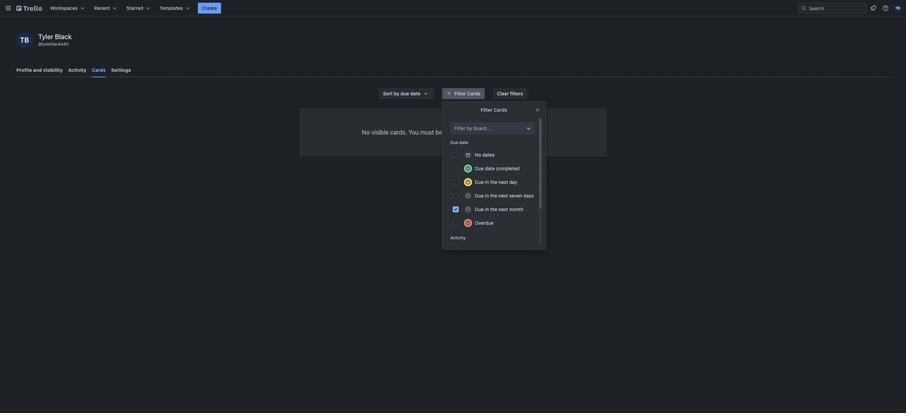 Task type: vqa. For each thing, say whether or not it's contained in the screenshot.
made at the left of the page
no



Task type: describe. For each thing, give the bounding box(es) containing it.
1 horizontal spatial activity
[[450, 236, 466, 241]]

starred
[[126, 5, 143, 11]]

cards.
[[390, 129, 407, 136]]

@
[[38, 42, 42, 47]]

recent button
[[90, 3, 121, 14]]

for
[[489, 129, 496, 136]]

0 horizontal spatial tyler black (tylerblack440) image
[[16, 32, 33, 48]]

filter cards button
[[442, 88, 485, 99]]

tylerblack440
[[42, 42, 69, 47]]

tyler black @ tylerblack440
[[38, 33, 72, 47]]

clear
[[497, 91, 509, 97]]

card
[[475, 129, 487, 136]]

by for sort
[[394, 91, 399, 97]]

overdue
[[475, 220, 494, 226]]

templates
[[160, 5, 183, 11]]

sort
[[383, 91, 393, 97]]

days
[[524, 193, 534, 199]]

filters
[[510, 91, 523, 97]]

black
[[55, 33, 72, 41]]

added
[[444, 129, 462, 136]]

2 to from the left
[[503, 129, 508, 136]]

settings
[[111, 67, 131, 73]]

tyler black (tylerblack440) image inside primary "element"
[[894, 4, 902, 12]]

create button
[[198, 3, 221, 14]]

workspaces button
[[46, 3, 89, 14]]

due in the next month
[[475, 207, 523, 213]]

completed
[[496, 166, 520, 172]]

settings link
[[111, 64, 131, 76]]

no dates
[[475, 152, 495, 158]]

seven
[[509, 193, 522, 199]]

next for month
[[499, 207, 508, 213]]

primary element
[[0, 0, 906, 16]]

by for filter
[[467, 126, 472, 131]]

filter inside button
[[455, 91, 466, 97]]

board...
[[473, 126, 491, 131]]

in for due in the next day
[[485, 179, 489, 185]]

due for due in the next day
[[475, 179, 484, 185]]

you
[[409, 129, 419, 136]]

date for due date completed
[[485, 166, 495, 172]]

no for no visible cards. you must be added to a card for it to appear here.
[[362, 129, 370, 136]]

date for due date
[[459, 140, 468, 145]]

1 vertical spatial filter
[[481, 107, 493, 113]]

due for due date
[[450, 140, 458, 145]]

no for no dates
[[475, 152, 481, 158]]

profile and visibility
[[16, 67, 63, 73]]

activity link
[[68, 64, 86, 76]]

profile
[[16, 67, 32, 73]]

due for due in the next month
[[475, 207, 484, 213]]

appear
[[510, 129, 529, 136]]



Task type: locate. For each thing, give the bounding box(es) containing it.
cards
[[92, 67, 106, 73], [467, 91, 481, 97], [494, 107, 507, 113]]

1 horizontal spatial by
[[467, 126, 472, 131]]

the
[[490, 179, 497, 185], [490, 193, 497, 199], [490, 207, 497, 213]]

to
[[463, 129, 469, 136], [503, 129, 508, 136]]

clear filters
[[497, 91, 523, 97]]

0 horizontal spatial filter cards
[[455, 91, 481, 97]]

date inside "dropdown button"
[[410, 91, 420, 97]]

filter cards
[[455, 91, 481, 97], [481, 107, 507, 113]]

date
[[410, 91, 420, 97], [459, 140, 468, 145], [485, 166, 495, 172]]

day
[[509, 179, 517, 185]]

a
[[470, 129, 473, 136]]

0 vertical spatial no
[[362, 129, 370, 136]]

0 horizontal spatial date
[[410, 91, 420, 97]]

1 vertical spatial activity
[[450, 236, 466, 241]]

close popover image
[[535, 107, 540, 113]]

0 vertical spatial the
[[490, 179, 497, 185]]

profile and visibility link
[[16, 64, 63, 76]]

clear filters button
[[493, 88, 527, 99]]

in up overdue
[[485, 207, 489, 213]]

3 the from the top
[[490, 207, 497, 213]]

1 vertical spatial in
[[485, 193, 489, 199]]

1 vertical spatial date
[[459, 140, 468, 145]]

be
[[436, 129, 443, 136]]

0 horizontal spatial cards
[[92, 67, 106, 73]]

activity
[[68, 67, 86, 73], [450, 236, 466, 241]]

next left the month
[[499, 207, 508, 213]]

tyler black (tylerblack440) image right open information menu icon
[[894, 4, 902, 12]]

0 horizontal spatial activity
[[68, 67, 86, 73]]

to right it
[[503, 129, 508, 136]]

in for due in the next seven days
[[485, 193, 489, 199]]

sort by due date
[[383, 91, 420, 97]]

1 next from the top
[[499, 179, 508, 185]]

2 horizontal spatial date
[[485, 166, 495, 172]]

no visible cards. you must be added to a card for it to appear here.
[[362, 129, 544, 136]]

1 vertical spatial cards
[[467, 91, 481, 97]]

2 vertical spatial the
[[490, 207, 497, 213]]

cards left "clear"
[[467, 91, 481, 97]]

the for month
[[490, 207, 497, 213]]

0 vertical spatial activity
[[68, 67, 86, 73]]

date right due on the left top
[[410, 91, 420, 97]]

Search field
[[807, 3, 866, 13]]

0 vertical spatial cards
[[92, 67, 106, 73]]

due down due in the next day
[[475, 193, 484, 199]]

in for due in the next month
[[485, 207, 489, 213]]

0 vertical spatial next
[[499, 179, 508, 185]]

due in the next seven days
[[475, 193, 534, 199]]

by
[[394, 91, 399, 97], [467, 126, 472, 131]]

1 horizontal spatial no
[[475, 152, 481, 158]]

tyler black (tylerblack440) image left '@'
[[16, 32, 33, 48]]

the for day
[[490, 179, 497, 185]]

in down due date completed
[[485, 179, 489, 185]]

0 vertical spatial filter
[[455, 91, 466, 97]]

visibility
[[43, 67, 63, 73]]

due date
[[450, 140, 468, 145]]

dates
[[482, 152, 495, 158]]

by left the card
[[467, 126, 472, 131]]

filter cards inside button
[[455, 91, 481, 97]]

templates button
[[155, 3, 194, 14]]

1 horizontal spatial tyler black (tylerblack440) image
[[894, 4, 902, 12]]

cards right "activity" link
[[92, 67, 106, 73]]

due down due date completed
[[475, 179, 484, 185]]

1 in from the top
[[485, 179, 489, 185]]

filter by board...
[[454, 126, 491, 131]]

0 vertical spatial filter cards
[[455, 91, 481, 97]]

0 horizontal spatial no
[[362, 129, 370, 136]]

3 next from the top
[[499, 207, 508, 213]]

by inside "dropdown button"
[[394, 91, 399, 97]]

due for due date completed
[[475, 166, 484, 172]]

0 vertical spatial tyler black (tylerblack440) image
[[894, 4, 902, 12]]

1 vertical spatial next
[[499, 193, 508, 199]]

workspaces
[[50, 5, 78, 11]]

2 vertical spatial in
[[485, 207, 489, 213]]

due for due in the next seven days
[[475, 193, 484, 199]]

must
[[420, 129, 434, 136]]

2 in from the top
[[485, 193, 489, 199]]

month
[[509, 207, 523, 213]]

and
[[33, 67, 42, 73]]

date down dates
[[485, 166, 495, 172]]

2 vertical spatial cards
[[494, 107, 507, 113]]

visible
[[371, 129, 389, 136]]

next left the seven
[[499, 193, 508, 199]]

due up overdue
[[475, 207, 484, 213]]

0 notifications image
[[869, 4, 878, 12]]

the down due in the next day
[[490, 193, 497, 199]]

back to home image
[[16, 3, 42, 14]]

search image
[[801, 5, 807, 11]]

next left day
[[499, 179, 508, 185]]

due date completed
[[475, 166, 520, 172]]

here.
[[530, 129, 544, 136]]

1 the from the top
[[490, 179, 497, 185]]

to left a
[[463, 129, 469, 136]]

1 vertical spatial the
[[490, 193, 497, 199]]

cards link
[[92, 64, 106, 77]]

2 horizontal spatial cards
[[494, 107, 507, 113]]

1 to from the left
[[463, 129, 469, 136]]

the for seven
[[490, 193, 497, 199]]

due
[[450, 140, 458, 145], [475, 166, 484, 172], [475, 179, 484, 185], [475, 193, 484, 199], [475, 207, 484, 213]]

tyler
[[38, 33, 53, 41]]

due down "no visible cards. you must be added to a card for it to appear here."
[[450, 140, 458, 145]]

the down due date completed
[[490, 179, 497, 185]]

2 vertical spatial next
[[499, 207, 508, 213]]

1 vertical spatial filter cards
[[481, 107, 507, 113]]

date down "no visible cards. you must be added to a card for it to appear here."
[[459, 140, 468, 145]]

0 vertical spatial in
[[485, 179, 489, 185]]

open information menu image
[[882, 5, 889, 12]]

cards inside button
[[467, 91, 481, 97]]

in down due in the next day
[[485, 193, 489, 199]]

filter
[[455, 91, 466, 97], [481, 107, 493, 113], [454, 126, 466, 131]]

sort by due date button
[[379, 88, 434, 99]]

1 horizontal spatial to
[[503, 129, 508, 136]]

next for seven
[[499, 193, 508, 199]]

it
[[498, 129, 501, 136]]

1 horizontal spatial date
[[459, 140, 468, 145]]

0 vertical spatial date
[[410, 91, 420, 97]]

next
[[499, 179, 508, 185], [499, 193, 508, 199], [499, 207, 508, 213]]

the up overdue
[[490, 207, 497, 213]]

1 horizontal spatial cards
[[467, 91, 481, 97]]

cards down "clear"
[[494, 107, 507, 113]]

3 in from the top
[[485, 207, 489, 213]]

no left visible
[[362, 129, 370, 136]]

1 vertical spatial no
[[475, 152, 481, 158]]

in
[[485, 179, 489, 185], [485, 193, 489, 199], [485, 207, 489, 213]]

1 horizontal spatial filter cards
[[481, 107, 507, 113]]

2 next from the top
[[499, 193, 508, 199]]

1 vertical spatial by
[[467, 126, 472, 131]]

due in the next day
[[475, 179, 517, 185]]

no
[[362, 129, 370, 136], [475, 152, 481, 158]]

due down no dates
[[475, 166, 484, 172]]

no left dates
[[475, 152, 481, 158]]

tyler black (tylerblack440) image
[[894, 4, 902, 12], [16, 32, 33, 48]]

0 vertical spatial by
[[394, 91, 399, 97]]

2 the from the top
[[490, 193, 497, 199]]

0 horizontal spatial by
[[394, 91, 399, 97]]

2 vertical spatial date
[[485, 166, 495, 172]]

by left due on the left top
[[394, 91, 399, 97]]

next for day
[[499, 179, 508, 185]]

create
[[202, 5, 217, 11]]

0 horizontal spatial to
[[463, 129, 469, 136]]

due
[[401, 91, 409, 97]]

recent
[[94, 5, 110, 11]]

1 vertical spatial tyler black (tylerblack440) image
[[16, 32, 33, 48]]

2 vertical spatial filter
[[454, 126, 466, 131]]

starred button
[[122, 3, 154, 14]]



